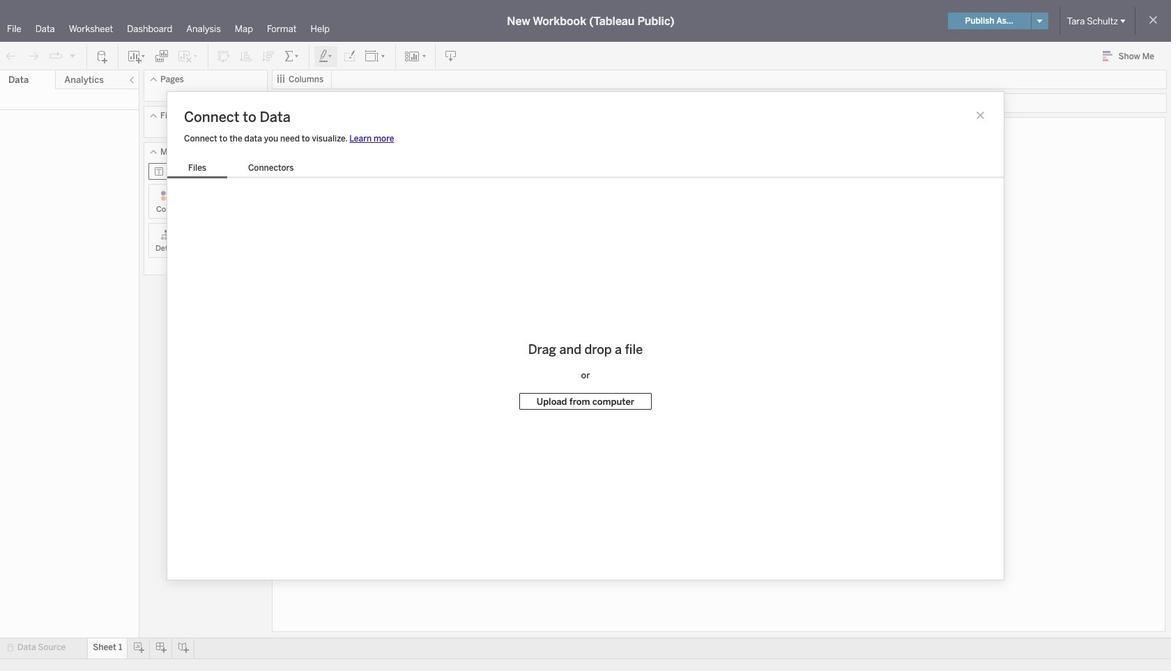 Task type: vqa. For each thing, say whether or not it's contained in the screenshot.
Go to search IMAGE
no



Task type: describe. For each thing, give the bounding box(es) containing it.
replay animation image
[[49, 49, 63, 63]]

new data source image
[[96, 49, 110, 63]]

sort descending image
[[262, 49, 276, 63]]

totals image
[[284, 49, 301, 63]]

duplicate image
[[155, 49, 169, 63]]

sort ascending image
[[239, 49, 253, 63]]

fit image
[[365, 49, 387, 63]]

format workbook image
[[343, 49, 356, 63]]

clear sheet image
[[177, 49, 200, 63]]

undo image
[[4, 49, 18, 63]]

new worksheet image
[[127, 49, 146, 63]]

highlight image
[[318, 49, 334, 63]]

redo image
[[27, 49, 40, 63]]

download image
[[444, 49, 458, 63]]



Task type: locate. For each thing, give the bounding box(es) containing it.
swap rows and columns image
[[217, 49, 231, 63]]

collapse image
[[128, 76, 136, 84]]

show/hide cards image
[[405, 49, 427, 63]]

list box
[[167, 160, 315, 178]]

replay animation image
[[68, 51, 77, 60]]



